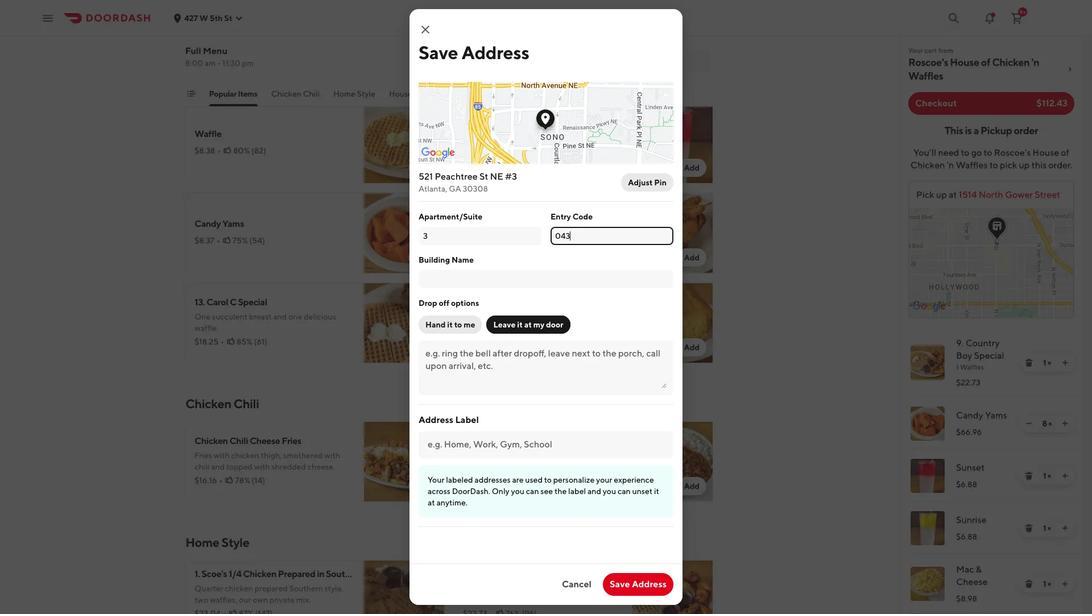 Task type: locate. For each thing, give the bounding box(es) containing it.
0 horizontal spatial salad
[[220, 48, 239, 57]]

at inside leave it at my door button
[[525, 320, 532, 330]]

0 vertical spatial add one to cart image
[[1062, 359, 1071, 368]]

country for 9. country boy special three wings and a choice of two waffles or potato salad or french fries
[[204, 22, 237, 32]]

1 vertical spatial remove item from cart image
[[1025, 524, 1034, 533]]

st
[[224, 13, 232, 22], [480, 171, 489, 182]]

chili up topped
[[230, 436, 248, 447]]

0 vertical spatial two
[[295, 37, 309, 46]]

at
[[949, 190, 958, 200], [525, 320, 532, 330], [428, 499, 435, 508]]

• right $22.70
[[491, 56, 494, 65]]

1 vertical spatial add one to cart image
[[1062, 524, 1071, 533]]

a up (96)
[[255, 37, 259, 46]]

your up "across"
[[428, 476, 445, 485]]

8
[[1043, 420, 1048, 429]]

fries inside three wings and a choice of two waffles or potato salad or french fries
[[546, 596, 561, 605]]

75% (54)
[[233, 236, 265, 245]]

0 horizontal spatial (54)
[[250, 236, 265, 245]]

a left cancel button
[[524, 585, 528, 594]]

list
[[900, 328, 1084, 615]]

choice up (96)
[[261, 37, 285, 46]]

× for mac & cheese
[[1048, 580, 1052, 589]]

add button for one wing
[[678, 249, 707, 267]]

1 horizontal spatial save address
[[610, 579, 667, 590]]

1 vertical spatial 1. scoe's 1/4 chicken prepared in southern style image
[[364, 561, 445, 615]]

chicken
[[993, 56, 1030, 68], [272, 89, 302, 98], [911, 160, 946, 171], [186, 397, 231, 412], [195, 436, 228, 447], [495, 442, 528, 453], [243, 569, 277, 580]]

choice inside three wings and a choice of two waffles or potato salad or french fries
[[529, 585, 553, 594]]

open menu image
[[41, 11, 55, 25]]

0 horizontal spatial yams
[[223, 219, 244, 229]]

choice inside 9. country boy special three wings and a choice of two waffles or potato salad or french fries
[[261, 37, 285, 46]]

1 vertical spatial three
[[463, 585, 484, 594]]

1 horizontal spatial address
[[462, 42, 530, 63]]

special inside 13. carol c special one succulent breast and one delicious waffle.
[[238, 297, 267, 308]]

1 vertical spatial sunset
[[957, 463, 985, 474]]

2 horizontal spatial 9. country boy special image
[[911, 346, 946, 380]]

1 × for mac & cheese
[[1044, 580, 1052, 589]]

you down are
[[511, 487, 525, 496]]

0 vertical spatial sunset
[[463, 123, 491, 134]]

0 horizontal spatial you
[[511, 487, 525, 496]]

waffles,
[[210, 596, 238, 605]]

• right the "$5.39"
[[487, 326, 490, 335]]

corn bread image
[[633, 283, 714, 364]]

1 remove item from cart image from the top
[[1025, 472, 1034, 481]]

• right '-'
[[221, 62, 225, 71]]

0 vertical spatial up
[[1020, 160, 1031, 171]]

sunset up the lemonade
[[463, 123, 491, 134]]

is
[[966, 125, 973, 137]]

hand
[[426, 320, 446, 330]]

0 horizontal spatial a
[[255, 37, 259, 46]]

three inside three wings and a choice of two waffles or potato salad or french fries
[[463, 585, 484, 594]]

0 horizontal spatial boy
[[238, 22, 254, 32]]

carol
[[207, 297, 228, 308]]

two inside three wings and a choice of two waffles or potato salad or french fries
[[564, 585, 578, 594]]

two inside 9. country boy special three wings and a choice of two waffles or potato salad or french fries
[[295, 37, 309, 46]]

11:30
[[223, 59, 241, 68]]

chili inside chicken chili cheese fries fries with chicken thigh, smothered with chili and topped with shredded cheese.
[[230, 436, 248, 447]]

roscoe's down cart
[[909, 56, 949, 68]]

$6.88 •
[[463, 152, 490, 161]]

• right $9.28 at the bottom left
[[486, 471, 490, 480]]

30308
[[463, 184, 488, 194]]

0 horizontal spatial house
[[390, 89, 413, 98]]

can down used
[[526, 487, 539, 496]]

(54) right 83%
[[521, 236, 536, 245]]

1 vertical spatial boy
[[957, 351, 973, 361]]

sunset for sunset
[[957, 463, 985, 474]]

beans.
[[529, 457, 552, 466]]

0 horizontal spatial home style
[[186, 536, 250, 550]]

1 horizontal spatial house
[[951, 56, 980, 68]]

0 horizontal spatial country
[[204, 22, 237, 32]]

pick
[[917, 190, 935, 200]]

1 horizontal spatial it
[[518, 320, 523, 330]]

1 horizontal spatial potato
[[463, 596, 487, 605]]

add one to cart image for sunset
[[1062, 472, 1071, 481]]

cart
[[925, 46, 938, 55]]

leave it at my door
[[494, 320, 564, 330]]

waffles inside three wings and a choice of two waffles or potato salad or french fries
[[579, 585, 605, 594]]

boy
[[238, 22, 254, 32], [957, 351, 973, 361]]

78%
[[235, 476, 250, 486]]

0 horizontal spatial address
[[419, 415, 454, 426]]

it inside your labeled addresses are used to personalize your experience across doordash. only you can see the label and you can unset it at anytime.
[[655, 487, 660, 496]]

1 can from the left
[[526, 487, 539, 496]]

gower
[[1006, 190, 1034, 200]]

2 remove item from cart image from the top
[[1025, 580, 1034, 589]]

with
[[490, 43, 506, 52], [214, 451, 230, 461], [324, 451, 340, 461], [254, 463, 270, 472]]

mac & cheese image
[[633, 0, 714, 4], [911, 568, 946, 602]]

9. inside 9. country boy special three wings and a choice of two waffles or potato salad or french fries
[[195, 22, 202, 32]]

chicken up topped
[[231, 451, 260, 461]]

style inside home style button
[[358, 89, 376, 98]]

$112.43
[[1037, 98, 1068, 109]]

0 vertical spatial sunset image
[[633, 103, 714, 184]]

it for at
[[518, 320, 523, 330]]

a
[[255, 37, 259, 46], [974, 125, 980, 137], [524, 585, 528, 594]]

pm
[[243, 59, 254, 68]]

9+ button
[[1006, 7, 1029, 29]]

beans
[[626, 442, 650, 453]]

at down "across"
[[428, 499, 435, 508]]

white
[[483, 457, 503, 466]]

2 1 × from the top
[[1044, 472, 1052, 481]]

3 1 × from the top
[[1044, 524, 1052, 533]]

home up 1.
[[186, 536, 219, 550]]

0 vertical spatial salad
[[220, 48, 239, 57]]

country for 9. country boy special 1 waffles
[[966, 338, 1000, 349]]

up left this
[[1020, 160, 1031, 171]]

1/4
[[229, 569, 242, 580]]

condiments
[[564, 89, 609, 98]]

• right $8.37
[[217, 236, 220, 245]]

add one to cart image
[[1062, 359, 1071, 368], [1062, 472, 1071, 481], [1062, 580, 1071, 589]]

boy inside '9. country boy special 1 waffles'
[[957, 351, 973, 361]]

comes with choice of chicken.
[[463, 43, 573, 52]]

1 vertical spatial 9. country boy special image
[[911, 346, 946, 380]]

add for 9. country boy special
[[416, 73, 431, 83]]

fruit
[[519, 138, 534, 147]]

cheese inside chicken chili cheese fries fries with chicken thigh, smothered with chili and topped with shredded cheese.
[[250, 436, 280, 447]]

0 horizontal spatial sunset image
[[633, 103, 714, 184]]

your for your cart from
[[909, 46, 924, 55]]

cheese up thigh, at the left bottom of the page
[[250, 436, 280, 447]]

add button for waffle
[[409, 159, 438, 177]]

$6.88 down sunrise
[[957, 533, 978, 542]]

2 vertical spatial $6.88
[[957, 533, 978, 542]]

popular items
[[209, 89, 258, 98]]

apartment/suite
[[419, 212, 483, 221]]

76% (96)
[[237, 62, 269, 71]]

1 horizontal spatial two
[[295, 37, 309, 46]]

remove item from cart image
[[1025, 472, 1034, 481], [1025, 580, 1034, 589]]

waffle
[[195, 129, 222, 139]]

'n down need
[[948, 160, 955, 171]]

country inside '9. country boy special 1 waffles'
[[966, 338, 1000, 349]]

1 you from the left
[[511, 487, 525, 496]]

1 × for sunrise
[[1044, 524, 1052, 533]]

at for 1514
[[949, 190, 958, 200]]

1 vertical spatial potato
[[463, 596, 487, 605]]

• right $16.16
[[219, 476, 223, 486]]

powered by google image
[[422, 147, 455, 159], [913, 301, 947, 313]]

0 vertical spatial add one to cart image
[[1062, 420, 1071, 429]]

two inside the 1. scoe's 1/4 chicken prepared in southern style quarter chicken prepared southern style, two waffles, our own private mix.
[[195, 596, 208, 605]]

sunset down $66.96 on the right of the page
[[957, 463, 985, 474]]

$22.73 for $22.73
[[957, 379, 981, 388]]

save right the cancel
[[610, 579, 630, 590]]

mac & cheese
[[957, 565, 988, 588]]

$6.88 up sunrise
[[957, 480, 978, 490]]

waffles inside 9. country boy special three wings and a choice of two waffles or potato salad or french fries
[[311, 37, 336, 46]]

'n
[[1032, 56, 1040, 68], [948, 160, 955, 171]]

add for 13. carol c special
[[416, 343, 431, 352]]

$8.38 •
[[195, 146, 221, 155]]

remove item from cart image for sunset
[[1025, 472, 1034, 481]]

1 vertical spatial wings
[[486, 585, 507, 594]]

waffles inside you'll need to go to roscoe's house of chicken 'n waffles to pick up this order.
[[957, 160, 988, 171]]

to
[[962, 147, 970, 158], [985, 147, 993, 158], [990, 160, 999, 171], [455, 320, 462, 330], [545, 476, 552, 485]]

french left cancel button
[[518, 596, 544, 605]]

2 vertical spatial address
[[632, 579, 667, 590]]

• right $8.38
[[218, 146, 221, 155]]

$6.88
[[463, 152, 484, 161], [957, 480, 978, 490], [957, 533, 978, 542]]

1 horizontal spatial one
[[463, 219, 481, 229]]

candy yams up $8.37 •
[[195, 219, 244, 229]]

with up (14)
[[254, 463, 270, 472]]

1 1 × from the top
[[1044, 359, 1052, 368]]

sunset image
[[633, 103, 714, 184], [911, 459, 946, 494]]

1 horizontal spatial boy
[[957, 351, 973, 361]]

of
[[286, 37, 294, 46], [533, 43, 541, 52], [982, 56, 991, 68], [1062, 147, 1070, 158], [485, 442, 493, 453], [555, 585, 562, 594]]

remove item from cart image
[[1025, 359, 1034, 368], [1025, 524, 1034, 533]]

and inside 13. carol c special one succulent breast and one delicious waffle.
[[273, 313, 287, 322]]

up right pick
[[937, 190, 948, 200]]

1 add one to cart image from the top
[[1062, 420, 1071, 429]]

• right the $18.25
[[221, 338, 224, 347]]

$6.88 down the lemonade
[[463, 152, 484, 161]]

1 vertical spatial $6.88
[[957, 480, 978, 490]]

add for bowl of chicken chili over white rice or beans
[[684, 482, 700, 491]]

one wing
[[463, 219, 505, 229]]

1 horizontal spatial sunset
[[957, 463, 985, 474]]

1 add one to cart image from the top
[[1062, 359, 1071, 368]]

candy up $66.96 on the right of the page
[[957, 410, 984, 421]]

0 horizontal spatial powered by google image
[[422, 147, 455, 159]]

potato inside three wings and a choice of two waffles or potato salad or french fries
[[463, 596, 487, 605]]

of inside 9. country boy special three wings and a choice of two waffles or potato salad or french fries
[[286, 37, 294, 46]]

1 horizontal spatial 'n
[[1032, 56, 1040, 68]]

boy for 9. country boy special 1 waffles
[[957, 351, 973, 361]]

(54) right '75%'
[[250, 236, 265, 245]]

boy for 9. country boy special three wings and a choice of two waffles or potato salad or french fries
[[238, 22, 254, 32]]

yams up '75%'
[[223, 219, 244, 229]]

1 horizontal spatial chicken chili
[[272, 89, 320, 98]]

1 horizontal spatial st
[[480, 171, 489, 182]]

2 vertical spatial a
[[524, 585, 528, 594]]

(54) for yams
[[250, 236, 265, 245]]

× for 9. country boy special
[[1048, 359, 1052, 368]]

to up see
[[545, 476, 552, 485]]

1 for sunrise
[[1044, 524, 1047, 533]]

0 vertical spatial remove item from cart image
[[1025, 472, 1034, 481]]

yams left the remove one from cart "icon"
[[986, 410, 1008, 421]]

roscoe's inside roscoe's house of chicken 'n waffles
[[909, 56, 949, 68]]

1 vertical spatial country
[[966, 338, 1000, 349]]

style right in
[[365, 569, 386, 580]]

80% (82)
[[233, 146, 266, 155]]

0 vertical spatial boy
[[238, 22, 254, 32]]

the
[[555, 487, 567, 496]]

× for candy yams
[[1049, 420, 1053, 429]]

of inside roscoe's house of chicken 'n waffles
[[982, 56, 991, 68]]

add for corn bread
[[684, 343, 700, 352]]

map region
[[387, 0, 678, 252], [848, 172, 1093, 318]]

you down your
[[603, 487, 617, 496]]

1 vertical spatial add one to cart image
[[1062, 472, 1071, 481]]

4 1 × from the top
[[1044, 580, 1052, 589]]

add one to cart image
[[1062, 420, 1071, 429], [1062, 524, 1071, 533]]

• down the lemonade
[[487, 152, 490, 161]]

one wing image
[[633, 193, 714, 274]]

1 horizontal spatial candy
[[957, 410, 984, 421]]

at left the 1514
[[949, 190, 958, 200]]

1 (54) from the left
[[250, 236, 265, 245]]

0 horizontal spatial $22.73
[[195, 62, 219, 71]]

house down from
[[951, 56, 980, 68]]

add one to cart image for mac & cheese
[[1062, 580, 1071, 589]]

waffles inside '9. country boy special 1 waffles'
[[961, 363, 985, 372]]

9. country boy special image
[[364, 13, 445, 94], [911, 346, 946, 380], [633, 561, 714, 615]]

1 vertical spatial sunset image
[[911, 459, 946, 494]]

1 horizontal spatial home
[[334, 89, 356, 98]]

2 horizontal spatial a
[[974, 125, 980, 137]]

fries inside 9. country boy special three wings and a choice of two waffles or potato salad or french fries
[[277, 48, 292, 57]]

0 horizontal spatial potato
[[195, 48, 219, 57]]

2 vertical spatial special
[[975, 351, 1005, 361]]

special inside '9. country boy special 1 waffles'
[[975, 351, 1005, 361]]

$22.73 inside list
[[957, 379, 981, 388]]

chicken up our at bottom left
[[225, 585, 253, 594]]

candy yams image
[[364, 193, 445, 274], [911, 407, 946, 441]]

1 vertical spatial waffles
[[957, 160, 988, 171]]

1 vertical spatial fries
[[546, 596, 561, 605]]

style,
[[325, 585, 344, 594]]

can down experience
[[618, 487, 631, 496]]

0 horizontal spatial wings
[[217, 37, 238, 46]]

save inside button
[[610, 579, 630, 590]]

1
[[1044, 359, 1047, 368], [957, 363, 960, 372], [1044, 472, 1047, 481], [1044, 524, 1047, 533], [1044, 580, 1047, 589]]

1 vertical spatial home
[[186, 536, 219, 550]]

2 add one to cart image from the top
[[1062, 524, 1071, 533]]

add one to cart image for 9. country boy special
[[1062, 359, 1071, 368]]

1 horizontal spatial a
[[524, 585, 528, 594]]

1 horizontal spatial roscoe's
[[995, 147, 1032, 158]]

0 vertical spatial remove item from cart image
[[1025, 359, 1034, 368]]

0 vertical spatial candy
[[195, 219, 221, 229]]

candy up $8.37 •
[[195, 219, 221, 229]]

fries
[[282, 436, 302, 447], [195, 451, 212, 461]]

to inside your labeled addresses are used to personalize your experience across doordash. only you can see the label and you can unset it at anytime.
[[545, 476, 552, 485]]

0 horizontal spatial waffles
[[311, 37, 336, 46]]

style
[[358, 89, 376, 98], [222, 536, 250, 550], [365, 569, 386, 580]]

$22.73 for $22.73 •
[[195, 62, 219, 71]]

of inside you'll need to go to roscoe's house of chicken 'n waffles to pick up this order.
[[1062, 147, 1070, 158]]

0 horizontal spatial can
[[526, 487, 539, 496]]

2 horizontal spatial it
[[655, 487, 660, 496]]

your for your labeled addresses are used to personalize your experience across doordash. only you can see the label and you can unset it at anytime.
[[428, 476, 445, 485]]

2 add one to cart image from the top
[[1062, 472, 1071, 481]]

add button for candy yams
[[409, 249, 438, 267]]

sunrise
[[957, 515, 987, 526]]

Entry Code text field
[[556, 231, 669, 242]]

special inside 9. country boy special three wings and a choice of two waffles or potato salad or french fries
[[256, 22, 285, 32]]

2 (54) from the left
[[521, 236, 536, 245]]

house up this
[[1033, 147, 1060, 158]]

remove item from cart image for mac & cheese
[[1025, 580, 1034, 589]]

sunset inside sunset lemonade and fruit punch.
[[463, 123, 491, 134]]

personalize
[[554, 476, 595, 485]]

st right "5th"
[[224, 13, 232, 22]]

'n inside you'll need to go to roscoe's house of chicken 'n waffles to pick up this order.
[[948, 160, 955, 171]]

1 horizontal spatial $22.73
[[957, 379, 981, 388]]

cheese down mac
[[957, 577, 988, 588]]

special for 9. country boy special three wings and a choice of two waffles or potato salad or french fries
[[256, 22, 285, 32]]

chicken inside the 1. scoe's 1/4 chicken prepared in southern style quarter chicken prepared southern style, two waffles, our own private mix.
[[243, 569, 277, 580]]

2 horizontal spatial house
[[1033, 147, 1060, 158]]

fries up the smothered
[[282, 436, 302, 447]]

with right the comes
[[490, 43, 506, 52]]

waffle image
[[364, 103, 445, 184]]

your
[[909, 46, 924, 55], [428, 476, 445, 485]]

1 vertical spatial at
[[525, 320, 532, 330]]

candy yams image inside list
[[911, 407, 946, 441]]

choice left cancel button
[[529, 585, 553, 594]]

candy yams up $66.96 on the right of the page
[[957, 410, 1008, 421]]

'n up $112.43
[[1032, 56, 1040, 68]]

2 can from the left
[[618, 487, 631, 496]]

style left house combos
[[358, 89, 376, 98]]

1 horizontal spatial at
[[525, 320, 532, 330]]

of inside three wings and a choice of two waffles or potato salad or french fries
[[555, 585, 562, 594]]

2 vertical spatial house
[[1033, 147, 1060, 158]]

roscoe's house of chicken 'n waffles link
[[909, 56, 1075, 83]]

9. inside '9. country boy special 1 waffles'
[[957, 338, 965, 349]]

427 w 5th st
[[184, 13, 232, 22]]

roscoe's up 'pick' at the top
[[995, 147, 1032, 158]]

mac
[[957, 565, 975, 576]]

one up the waffle. at the bottom of the page
[[195, 313, 211, 322]]

boy inside 9. country boy special three wings and a choice of two waffles or potato salad or french fries
[[238, 22, 254, 32]]

1 horizontal spatial salad
[[489, 596, 508, 605]]

your inside your labeled addresses are used to personalize your experience across doordash. only you can see the label and you can unset it at anytime.
[[428, 476, 445, 485]]

only
[[492, 487, 510, 496]]

french up (96)
[[250, 48, 275, 57]]

at left "my" at left bottom
[[525, 320, 532, 330]]

1 horizontal spatial can
[[618, 487, 631, 496]]

1 vertical spatial remove item from cart image
[[1025, 580, 1034, 589]]

home right chicken chili button
[[334, 89, 356, 98]]

add for chicken chili cheese fries
[[416, 482, 431, 491]]

1 vertical spatial candy yams image
[[911, 407, 946, 441]]

one up apartment/suite text box
[[463, 219, 481, 229]]

1. scoe's 1/4 chicken prepared in southern style image
[[364, 0, 445, 4], [364, 561, 445, 615]]

can
[[526, 487, 539, 496], [618, 487, 631, 496]]

three inside 9. country boy special three wings and a choice of two waffles or potato salad or french fries
[[195, 37, 216, 46]]

1 vertical spatial candy
[[957, 410, 984, 421]]

2 remove item from cart image from the top
[[1025, 524, 1034, 533]]

add for one wing
[[684, 253, 700, 262]]

and
[[240, 37, 253, 46], [504, 138, 517, 147], [273, 313, 287, 322], [211, 463, 225, 472], [588, 487, 602, 496], [508, 585, 522, 594]]

1 remove item from cart image from the top
[[1025, 359, 1034, 368]]

1 horizontal spatial save
[[610, 579, 630, 590]]

1 horizontal spatial powered by google image
[[913, 301, 947, 313]]

1 1. scoe's 1/4 chicken prepared in southern style image from the top
[[364, 0, 445, 4]]

country inside 9. country boy special three wings and a choice of two waffles or potato salad or french fries
[[204, 22, 237, 32]]

save down close save address image
[[419, 42, 458, 63]]

• for $5.39 •
[[487, 326, 490, 335]]

chicken chili cheese fries image
[[364, 422, 445, 503]]

• right '$5.09'
[[488, 236, 491, 245]]

0 horizontal spatial candy yams
[[195, 219, 244, 229]]

your left cart
[[909, 46, 924, 55]]

9. country boy special image inside list
[[911, 346, 946, 380]]

1 horizontal spatial candy yams image
[[911, 407, 946, 441]]

addresses
[[475, 476, 511, 485]]

ne
[[490, 171, 504, 182]]

wings inside 9. country boy special three wings and a choice of two waffles or potato salad or french fries
[[217, 37, 238, 46]]

0 vertical spatial at
[[949, 190, 958, 200]]

$6.88 for sunrise
[[957, 533, 978, 542]]

home inside button
[[334, 89, 356, 98]]

to left me
[[455, 320, 462, 330]]

add
[[416, 73, 431, 83], [684, 73, 700, 83], [416, 163, 431, 172], [684, 163, 700, 172], [416, 253, 431, 262], [684, 253, 700, 262], [416, 343, 431, 352], [684, 343, 700, 352], [416, 482, 431, 491], [684, 482, 700, 491]]

style up 1/4
[[222, 536, 250, 550]]

a right the is
[[974, 125, 980, 137]]

chili left home style button
[[304, 89, 320, 98]]

0 vertical spatial powered by google image
[[422, 147, 455, 159]]

fries up chili on the bottom left of the page
[[195, 451, 212, 461]]

st inside 521 peachtree st ne #3 atlanta, ga 30308
[[480, 171, 489, 182]]

house left combos
[[390, 89, 413, 98]]

80%
[[233, 146, 250, 155]]

0 vertical spatial home
[[334, 89, 356, 98]]

remove item from cart image for sunrise
[[1025, 524, 1034, 533]]

0 horizontal spatial french
[[250, 48, 275, 57]]

french inside 9. country boy special three wings and a choice of two waffles or potato salad or french fries
[[250, 48, 275, 57]]

chicken.
[[542, 43, 573, 52]]

1 vertical spatial roscoe's
[[995, 147, 1032, 158]]

beverages button
[[492, 88, 530, 106]]

st left ne
[[480, 171, 489, 182]]

southern up style,
[[326, 569, 364, 580]]

waffles inside roscoe's house of chicken 'n waffles
[[909, 70, 944, 82]]

extra condiments
[[543, 89, 609, 98]]

southern up mix.
[[290, 585, 323, 594]]

• for $8.37 •
[[217, 236, 220, 245]]

1 vertical spatial address
[[419, 415, 454, 426]]

0 vertical spatial 1. scoe's 1/4 chicken prepared in southern style image
[[364, 0, 445, 4]]

add for sunset
[[684, 163, 700, 172]]

1 vertical spatial mac & cheese image
[[911, 568, 946, 602]]

1 vertical spatial 'n
[[948, 160, 955, 171]]

this
[[1032, 160, 1047, 171]]

waffles
[[311, 37, 336, 46], [579, 585, 605, 594]]

a inside 9. country boy special three wings and a choice of two waffles or potato salad or french fries
[[255, 37, 259, 46]]

used
[[526, 476, 543, 485]]

bowl of chicken chili over white rice or beans image
[[633, 422, 714, 503]]

doordash.
[[452, 487, 491, 496]]

cheese
[[250, 436, 280, 447], [957, 577, 988, 588]]

chili up beans.
[[530, 442, 549, 453]]

choice
[[261, 37, 285, 46], [508, 43, 532, 52], [529, 585, 553, 594]]

cancel button
[[556, 574, 599, 597]]

chicken chili
[[272, 89, 320, 98], [186, 397, 259, 412]]

labeled
[[446, 476, 473, 485]]

1 for mac & cheese
[[1044, 580, 1047, 589]]

$22.73
[[195, 62, 219, 71], [957, 379, 981, 388]]

two
[[295, 37, 309, 46], [564, 585, 578, 594], [195, 596, 208, 605]]

1 vertical spatial chicken
[[225, 585, 253, 594]]

candy inside list
[[957, 410, 984, 421]]

3 add one to cart image from the top
[[1062, 580, 1071, 589]]



Task type: describe. For each thing, give the bounding box(es) containing it.
and inside 9. country boy special three wings and a choice of two waffles or potato salad or french fries
[[240, 37, 253, 46]]

add one to cart image for candy yams
[[1062, 420, 1071, 429]]

special for 13. carol c special one succulent breast and one delicious waffle.
[[238, 297, 267, 308]]

comes
[[463, 43, 489, 52]]

prepared
[[255, 585, 288, 594]]

79%
[[507, 56, 522, 65]]

78% (14)
[[235, 476, 265, 486]]

0 horizontal spatial up
[[937, 190, 948, 200]]

cheese for chili
[[250, 436, 280, 447]]

chicken inside chicken chili cheese fries fries with chicken thigh, smothered with chili and topped with shredded cheese.
[[231, 451, 260, 461]]

chicken chili button
[[272, 88, 320, 106]]

Apartment/Suite text field
[[424, 231, 537, 242]]

add for waffle
[[416, 163, 431, 172]]

add button for bowl of chicken chili over white rice or beans
[[678, 478, 707, 496]]

1 × for 9. country boy special
[[1044, 359, 1052, 368]]

85% (61)
[[237, 338, 267, 347]]

full
[[186, 46, 202, 56]]

$5.39
[[463, 326, 484, 335]]

delicious
[[304, 313, 336, 322]]

list containing 9. country boy special
[[900, 328, 1084, 615]]

1 horizontal spatial mac & cheese image
[[911, 568, 946, 602]]

8:00
[[186, 59, 204, 68]]

× for sunrise
[[1048, 524, 1052, 533]]

at for my
[[525, 320, 532, 330]]

it for to
[[448, 320, 453, 330]]

9+
[[1020, 8, 1027, 15]]

sides button
[[459, 88, 478, 106]]

corn
[[463, 309, 483, 319]]

'n inside roscoe's house of chicken 'n waffles
[[1032, 56, 1040, 68]]

quarter
[[195, 585, 223, 594]]

0 horizontal spatial candy
[[195, 219, 221, 229]]

and inside three wings and a choice of two waffles or potato salad or french fries
[[508, 585, 522, 594]]

rice
[[505, 457, 518, 466]]

powered by google image for the map region inside save address dialog
[[422, 147, 455, 159]]

to left go
[[962, 147, 970, 158]]

chili inside button
[[304, 89, 320, 98]]

13. carol c special image
[[364, 283, 445, 364]]

(14)
[[252, 476, 265, 486]]

roscoe's house of chicken 'n waffles
[[909, 56, 1040, 82]]

pick up at 1514 north gower street
[[917, 190, 1061, 200]]

1 horizontal spatial fries
[[282, 436, 302, 447]]

up inside you'll need to go to roscoe's house of chicken 'n waffles to pick up this order.
[[1020, 160, 1031, 171]]

$18.25
[[195, 338, 219, 347]]

$16.16
[[195, 476, 217, 486]]

&
[[977, 565, 983, 576]]

and inside chicken chili cheese fries fries with chicken thigh, smothered with chili and topped with shredded cheese.
[[211, 463, 225, 472]]

0 horizontal spatial 9. country boy special image
[[364, 13, 445, 94]]

this
[[945, 125, 964, 137]]

a inside three wings and a choice of two waffles or potato salad or french fries
[[524, 585, 528, 594]]

french inside three wings and a choice of two waffles or potato salad or french fries
[[518, 596, 544, 605]]

house inside roscoe's house of chicken 'n waffles
[[951, 56, 980, 68]]

adjust
[[629, 178, 653, 187]]

0 vertical spatial save address
[[419, 42, 530, 63]]

own
[[253, 596, 268, 605]]

roscoe's inside you'll need to go to roscoe's house of chicken 'n waffles to pick up this order.
[[995, 147, 1032, 158]]

(54) for wing
[[521, 236, 536, 245]]

2 vertical spatial 9. country boy special image
[[633, 561, 714, 615]]

chicken inside chicken chili button
[[272, 89, 302, 98]]

pin
[[655, 178, 667, 187]]

and inside your labeled addresses are used to personalize your experience across doordash. only you can see the label and you can unset it at anytime.
[[588, 487, 602, 496]]

label
[[569, 487, 586, 496]]

chicken inside you'll need to go to roscoe's house of chicken 'n waffles to pick up this order.
[[911, 160, 946, 171]]

Address Label text field
[[428, 439, 665, 451]]

0 horizontal spatial st
[[224, 13, 232, 22]]

close save address image
[[419, 23, 433, 36]]

$16.16 •
[[195, 476, 223, 486]]

0 vertical spatial save
[[419, 42, 458, 63]]

over
[[463, 457, 482, 466]]

w
[[200, 13, 208, 22]]

add button for corn bread
[[678, 339, 707, 357]]

one inside 13. carol c special one succulent breast and one delicious waffle.
[[195, 313, 211, 322]]

sunset lemonade and fruit punch.
[[463, 123, 560, 147]]

12 items, open order cart image
[[1011, 11, 1025, 25]]

full menu 8:00 am - 11:30 pm
[[186, 46, 254, 68]]

you'll
[[914, 147, 937, 158]]

cheese for &
[[957, 577, 988, 588]]

bowl of chicken chili over white rice or beans over white rice or beans.
[[463, 442, 650, 466]]

to right go
[[985, 147, 993, 158]]

wing
[[483, 219, 505, 229]]

$5.39 •
[[463, 326, 490, 335]]

chili inside bowl of chicken chili over white rice or beans over white rice or beans.
[[530, 442, 549, 453]]

remove item from cart image for 9. country boy special
[[1025, 359, 1034, 368]]

86%
[[502, 471, 518, 480]]

5th
[[210, 13, 223, 22]]

1 inside '9. country boy special 1 waffles'
[[957, 363, 960, 372]]

you'll need to go to roscoe's house of chicken 'n waffles to pick up this order.
[[911, 147, 1073, 171]]

name
[[452, 256, 474, 265]]

order
[[1015, 125, 1039, 137]]

1 for sunset
[[1044, 472, 1047, 481]]

rice
[[596, 442, 614, 453]]

0 vertical spatial candy yams
[[195, 219, 244, 229]]

Item Search search field
[[550, 54, 705, 66]]

popular
[[209, 89, 237, 98]]

of inside bowl of chicken chili over white rice or beans over white rice or beans.
[[485, 442, 493, 453]]

chili
[[195, 463, 210, 472]]

• for $16.16 •
[[219, 476, 223, 486]]

potato inside 9. country boy special three wings and a choice of two waffles or potato salad or french fries
[[195, 48, 219, 57]]

1 horizontal spatial map region
[[848, 172, 1093, 318]]

house inside you'll need to go to roscoe's house of chicken 'n waffles to pick up this order.
[[1033, 147, 1060, 158]]

your labeled addresses are used to personalize your experience across doordash. only you can see the label and you can unset it at anytime.
[[428, 476, 660, 508]]

waffles for roscoe's
[[909, 70, 944, 82]]

0 horizontal spatial mac & cheese image
[[633, 0, 714, 4]]

beverages
[[492, 89, 530, 98]]

(82)
[[252, 146, 266, 155]]

• for $5.09 •
[[488, 236, 491, 245]]

checkout
[[916, 98, 958, 109]]

save address dialog
[[387, 0, 683, 606]]

remove one from cart image
[[1025, 420, 1034, 429]]

2 you from the left
[[603, 487, 617, 496]]

wings inside three wings and a choice of two waffles or potato salad or french fries
[[486, 585, 507, 594]]

(15)
[[520, 471, 533, 480]]

with up topped
[[214, 451, 230, 461]]

0 horizontal spatial chicken chili
[[186, 397, 259, 412]]

from
[[939, 46, 954, 55]]

special for 9. country boy special 1 waffles
[[975, 351, 1005, 361]]

(101)
[[524, 56, 541, 65]]

sunrise image
[[911, 512, 946, 546]]

$8.98
[[957, 595, 978, 604]]

(61)
[[254, 338, 267, 347]]

punch.
[[536, 138, 560, 147]]

0 horizontal spatial home
[[186, 536, 219, 550]]

• for $9.28 •
[[486, 471, 490, 480]]

• for $8.38 •
[[218, 146, 221, 155]]

powered by google image for the map region to the right
[[913, 301, 947, 313]]

order.
[[1049, 160, 1073, 171]]

candy yams image for 75% (54)
[[364, 193, 445, 274]]

chili up chicken chili cheese fries fries with chicken thigh, smothered with chili and topped with shredded cheese.
[[234, 397, 259, 412]]

to inside hand it to me button
[[455, 320, 462, 330]]

house combos
[[390, 89, 445, 98]]

salad inside 9. country boy special three wings and a choice of two waffles or potato salad or french fries
[[220, 48, 239, 57]]

style inside the 1. scoe's 1/4 chicken prepared in southern style quarter chicken prepared southern style, two waffles, our own private mix.
[[365, 569, 386, 580]]

our
[[239, 596, 251, 605]]

with up cheese.
[[324, 451, 340, 461]]

• for $22.73 •
[[221, 62, 225, 71]]

chicken inside roscoe's house of chicken 'n waffles
[[993, 56, 1030, 68]]

#3
[[505, 171, 517, 182]]

add button for sunset
[[678, 159, 707, 177]]

am
[[205, 59, 216, 68]]

0 vertical spatial home style
[[334, 89, 376, 98]]

me
[[464, 320, 476, 330]]

white
[[569, 442, 595, 453]]

add for candy yams
[[416, 253, 431, 262]]

$6.88 for sunset
[[957, 480, 978, 490]]

e.g. ring the bell after dropoff, leave next to the porch, call upon arrival, etc. text field
[[426, 348, 667, 389]]

map region inside save address dialog
[[387, 0, 678, 252]]

hand it to me
[[426, 320, 476, 330]]

candy yams image for 9.
[[911, 407, 946, 441]]

427 w 5th st button
[[173, 13, 244, 22]]

street
[[1036, 190, 1061, 200]]

scoe's
[[202, 569, 227, 580]]

label
[[456, 415, 479, 426]]

1 × for sunset
[[1044, 472, 1052, 481]]

70% (47)
[[502, 152, 534, 161]]

cheese.
[[308, 463, 335, 472]]

one
[[289, 313, 302, 322]]

82% (51)
[[502, 326, 533, 335]]

(96)
[[254, 62, 269, 71]]

1 vertical spatial style
[[222, 536, 250, 550]]

• for $6.88 •
[[487, 152, 490, 161]]

choice up the 79% (101)
[[508, 43, 532, 52]]

chicken inside bowl of chicken chili over white rice or beans over white rice or beans.
[[495, 442, 528, 453]]

pick
[[1001, 160, 1018, 171]]

2 1. scoe's 1/4 chicken prepared in southern style image from the top
[[364, 561, 445, 615]]

add button for 9. country boy special
[[409, 69, 438, 87]]

1 vertical spatial southern
[[290, 585, 323, 594]]

my
[[534, 320, 545, 330]]

experience
[[614, 476, 654, 485]]

are
[[513, 476, 524, 485]]

waffles for 9.
[[961, 363, 985, 372]]

0 horizontal spatial fries
[[195, 451, 212, 461]]

9. for 9. country boy special three wings and a choice of two waffles or potato salad or french fries
[[195, 22, 202, 32]]

this is a pickup order
[[945, 125, 1039, 137]]

add one to cart image for sunrise
[[1062, 524, 1071, 533]]

0 vertical spatial $6.88
[[463, 152, 484, 161]]

save address inside save address button
[[610, 579, 667, 590]]

521
[[419, 171, 433, 182]]

$22.70
[[463, 56, 489, 65]]

1 for 9. country boy special
[[1044, 359, 1047, 368]]

house inside "button"
[[390, 89, 413, 98]]

to left 'pick' at the top
[[990, 160, 999, 171]]

and inside sunset lemonade and fruit punch.
[[504, 138, 517, 147]]

notification bell image
[[984, 11, 997, 25]]

13.
[[195, 297, 205, 308]]

• for $22.70 •
[[491, 56, 494, 65]]

your
[[597, 476, 613, 485]]

drop off options
[[419, 299, 479, 308]]

1 vertical spatial home style
[[186, 536, 250, 550]]

your cart from
[[909, 46, 954, 55]]

sunset for sunset lemonade and fruit punch.
[[463, 123, 491, 134]]

0 vertical spatial yams
[[223, 219, 244, 229]]

chicken inside the 1. scoe's 1/4 chicken prepared in southern style quarter chicken prepared southern style, two waffles, our own private mix.
[[225, 585, 253, 594]]

• for $18.25 •
[[221, 338, 224, 347]]

$66.96
[[957, 428, 983, 437]]

at inside your labeled addresses are used to personalize your experience across doordash. only you can see the label and you can unset it at anytime.
[[428, 499, 435, 508]]

1 horizontal spatial sunset image
[[911, 459, 946, 494]]

add button for chicken chili cheese fries
[[409, 478, 438, 496]]

$5.09
[[463, 236, 485, 245]]

need
[[939, 147, 960, 158]]

address inside save address button
[[632, 579, 667, 590]]

yams inside list
[[986, 410, 1008, 421]]

1514
[[960, 190, 978, 200]]

add button for 13. carol c special
[[409, 339, 438, 357]]

candy yams inside list
[[957, 410, 1008, 421]]

entry code
[[551, 212, 593, 221]]

0 vertical spatial southern
[[326, 569, 364, 580]]

shredded
[[272, 463, 306, 472]]

9. for 9. country boy special 1 waffles
[[957, 338, 965, 349]]

85%
[[237, 338, 253, 347]]

chicken inside chicken chili cheese fries fries with chicken thigh, smothered with chili and topped with shredded cheese.
[[195, 436, 228, 447]]

× for sunset
[[1048, 472, 1052, 481]]

salad inside three wings and a choice of two waffles or potato salad or french fries
[[489, 596, 508, 605]]



Task type: vqa. For each thing, say whether or not it's contained in the screenshot.


